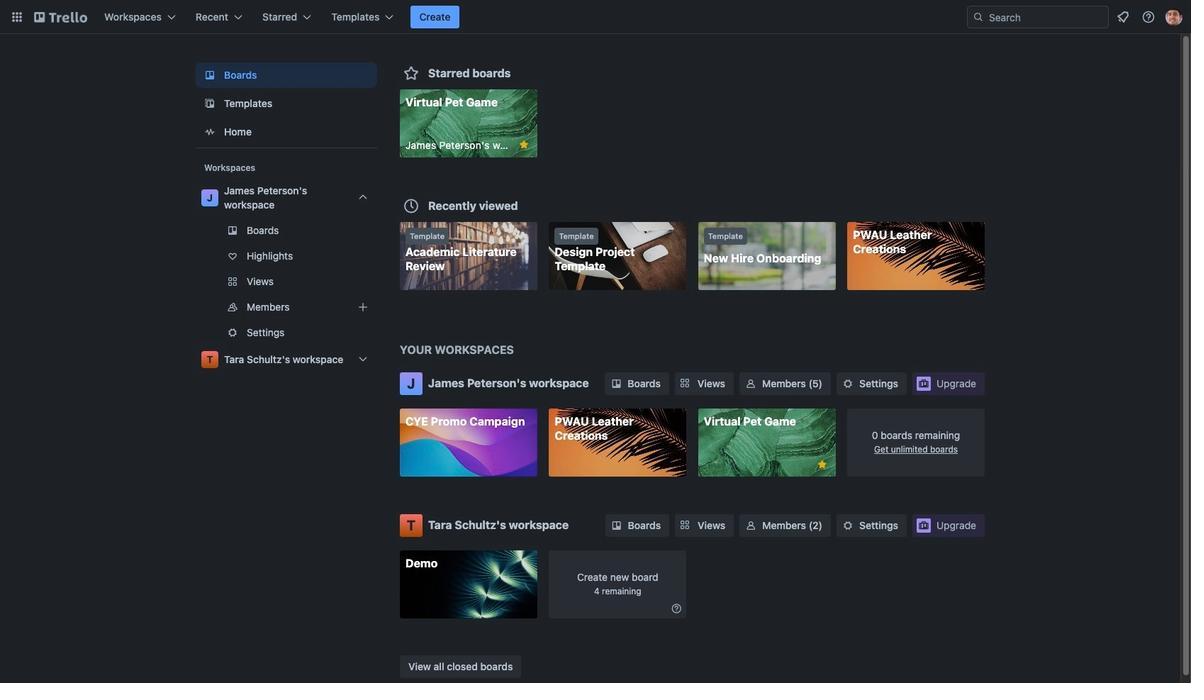 Task type: describe. For each thing, give the bounding box(es) containing it.
home image
[[201, 123, 218, 140]]

board image
[[201, 67, 218, 84]]

james peterson (jamespeterson93) image
[[1166, 9, 1183, 26]]

search image
[[973, 11, 985, 23]]

Search field
[[968, 6, 1109, 28]]

open information menu image
[[1142, 10, 1156, 24]]



Task type: vqa. For each thing, say whether or not it's contained in the screenshot.
AUTOMATION,
no



Task type: locate. For each thing, give the bounding box(es) containing it.
sm image
[[610, 377, 624, 391], [610, 518, 624, 532], [744, 518, 758, 532], [670, 601, 684, 615]]

sm image
[[744, 377, 758, 391], [841, 377, 856, 391], [841, 518, 856, 532]]

back to home image
[[34, 6, 87, 28]]

0 vertical spatial click to unstar this board. it will be removed from your starred list. image
[[518, 138, 531, 151]]

0 notifications image
[[1115, 9, 1132, 26]]

primary element
[[0, 0, 1192, 34]]

template board image
[[201, 95, 218, 112]]

1 vertical spatial click to unstar this board. it will be removed from your starred list. image
[[816, 458, 829, 471]]

add image
[[355, 299, 372, 316]]

click to unstar this board. it will be removed from your starred list. image
[[518, 138, 531, 151], [816, 458, 829, 471]]

0 horizontal spatial click to unstar this board. it will be removed from your starred list. image
[[518, 138, 531, 151]]

1 horizontal spatial click to unstar this board. it will be removed from your starred list. image
[[816, 458, 829, 471]]



